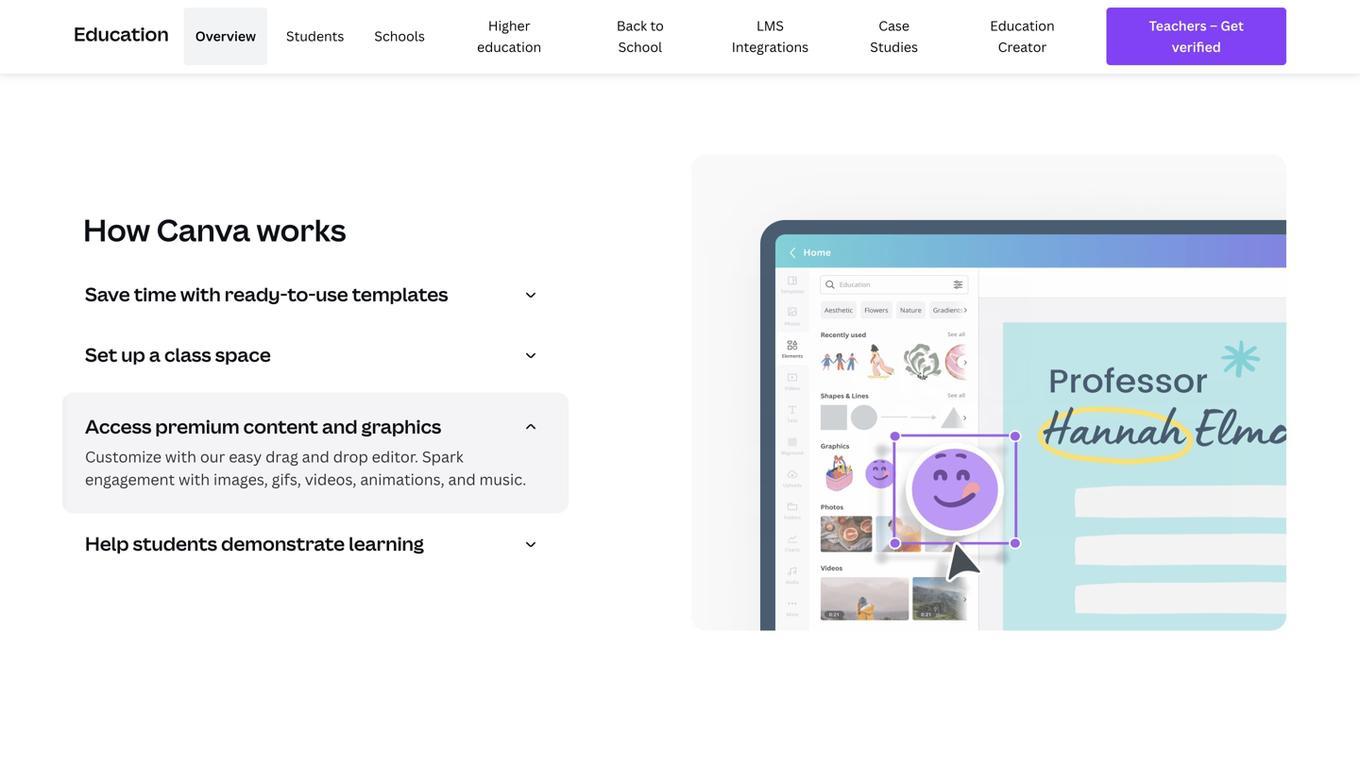 Task type: vqa. For each thing, say whether or not it's contained in the screenshot.
"button"
no



Task type: describe. For each thing, give the bounding box(es) containing it.
higher education link
[[444, 8, 575, 65]]

easy
[[229, 446, 262, 467]]

lms integrations
[[732, 17, 809, 56]]

videos,
[[305, 469, 357, 489]]

lms
[[757, 17, 784, 34]]

back to school link
[[583, 8, 699, 65]]

class
[[164, 341, 211, 367]]

1 vertical spatial and
[[302, 446, 330, 467]]

case studies link
[[843, 8, 946, 65]]

case studies
[[871, 17, 918, 56]]

access premium content and graphics button
[[85, 413, 554, 445]]

set
[[85, 341, 117, 367]]

drag
[[266, 446, 298, 467]]

music.
[[480, 469, 527, 489]]

customize
[[85, 446, 162, 467]]

example of the premium graphics available image
[[692, 154, 1287, 631]]

back
[[617, 17, 647, 34]]

overview
[[195, 27, 256, 45]]

gifs,
[[272, 469, 301, 489]]

content
[[243, 413, 318, 439]]

save
[[85, 281, 130, 307]]

access
[[85, 413, 152, 439]]

drop
[[333, 446, 368, 467]]

engagement
[[85, 469, 175, 489]]

spark
[[422, 446, 464, 467]]

to-
[[288, 281, 316, 307]]

education creator
[[991, 17, 1055, 56]]

help students demonstrate learning button
[[85, 530, 554, 563]]

set up a class space button
[[85, 341, 554, 374]]

use
[[316, 281, 348, 307]]

back to school
[[617, 17, 664, 56]]

2 vertical spatial and
[[448, 469, 476, 489]]

education for education creator
[[991, 17, 1055, 34]]

education
[[477, 38, 542, 56]]

with inside dropdown button
[[180, 281, 221, 307]]

2 vertical spatial with
[[179, 469, 210, 489]]

editor.
[[372, 446, 419, 467]]

time
[[134, 281, 177, 307]]

animations,
[[360, 469, 445, 489]]

1 vertical spatial with
[[165, 446, 197, 467]]

ready-
[[225, 281, 288, 307]]

case
[[879, 17, 910, 34]]

integrations
[[732, 38, 809, 56]]

higher education
[[477, 17, 542, 56]]

how
[[83, 209, 150, 250]]



Task type: locate. For each thing, give the bounding box(es) containing it.
education for education
[[74, 21, 169, 47]]

0 horizontal spatial education
[[74, 21, 169, 47]]

menu bar inside education "element"
[[176, 8, 1092, 65]]

works
[[257, 209, 346, 250]]

canva
[[156, 209, 250, 250]]

our
[[200, 446, 225, 467]]

and down spark
[[448, 469, 476, 489]]

lms integrations link
[[706, 8, 835, 65]]

creator
[[999, 38, 1047, 56]]

learning
[[349, 530, 424, 556]]

0 vertical spatial with
[[180, 281, 221, 307]]

space
[[215, 341, 271, 367]]

education element
[[74, 0, 1287, 73]]

with right time
[[180, 281, 221, 307]]

demonstrate
[[221, 530, 345, 556]]

customize with our easy drag and drop editor. spark engagement with images, gifs, videos, animations, and music.
[[85, 446, 527, 489]]

higher
[[488, 17, 531, 34]]

and up videos,
[[302, 446, 330, 467]]

teachers – get verified image
[[1124, 15, 1270, 57]]

schools
[[375, 27, 425, 45]]

students
[[286, 27, 344, 45]]

help
[[85, 530, 129, 556]]

school
[[619, 38, 663, 56]]

education creator link
[[954, 8, 1092, 65]]

schools link
[[363, 8, 436, 65]]

help students demonstrate learning
[[85, 530, 424, 556]]

education inside menu bar
[[991, 17, 1055, 34]]

overview link
[[184, 8, 267, 65]]

a
[[149, 341, 161, 367]]

graphics
[[362, 413, 442, 439]]

access premium content and graphics
[[85, 413, 442, 439]]

and up drop
[[322, 413, 358, 439]]

up
[[121, 341, 145, 367]]

menu bar
[[176, 8, 1092, 65]]

1 horizontal spatial education
[[991, 17, 1055, 34]]

education
[[991, 17, 1055, 34], [74, 21, 169, 47]]

images,
[[214, 469, 268, 489]]

save time with ready-to-use templates button
[[85, 281, 554, 313]]

studies
[[871, 38, 918, 56]]

students link
[[275, 8, 356, 65]]

with down our
[[179, 469, 210, 489]]

0 vertical spatial and
[[322, 413, 358, 439]]

with left our
[[165, 446, 197, 467]]

premium
[[155, 413, 240, 439]]

students
[[133, 530, 217, 556]]

how canva works
[[83, 209, 346, 250]]

and
[[322, 413, 358, 439], [302, 446, 330, 467], [448, 469, 476, 489]]

save time with ready-to-use templates
[[85, 281, 448, 307]]

with
[[180, 281, 221, 307], [165, 446, 197, 467], [179, 469, 210, 489]]

set up a class space
[[85, 341, 271, 367]]

templates
[[352, 281, 448, 307]]

and inside dropdown button
[[322, 413, 358, 439]]

to
[[651, 17, 664, 34]]

menu bar containing higher education
[[176, 8, 1092, 65]]



